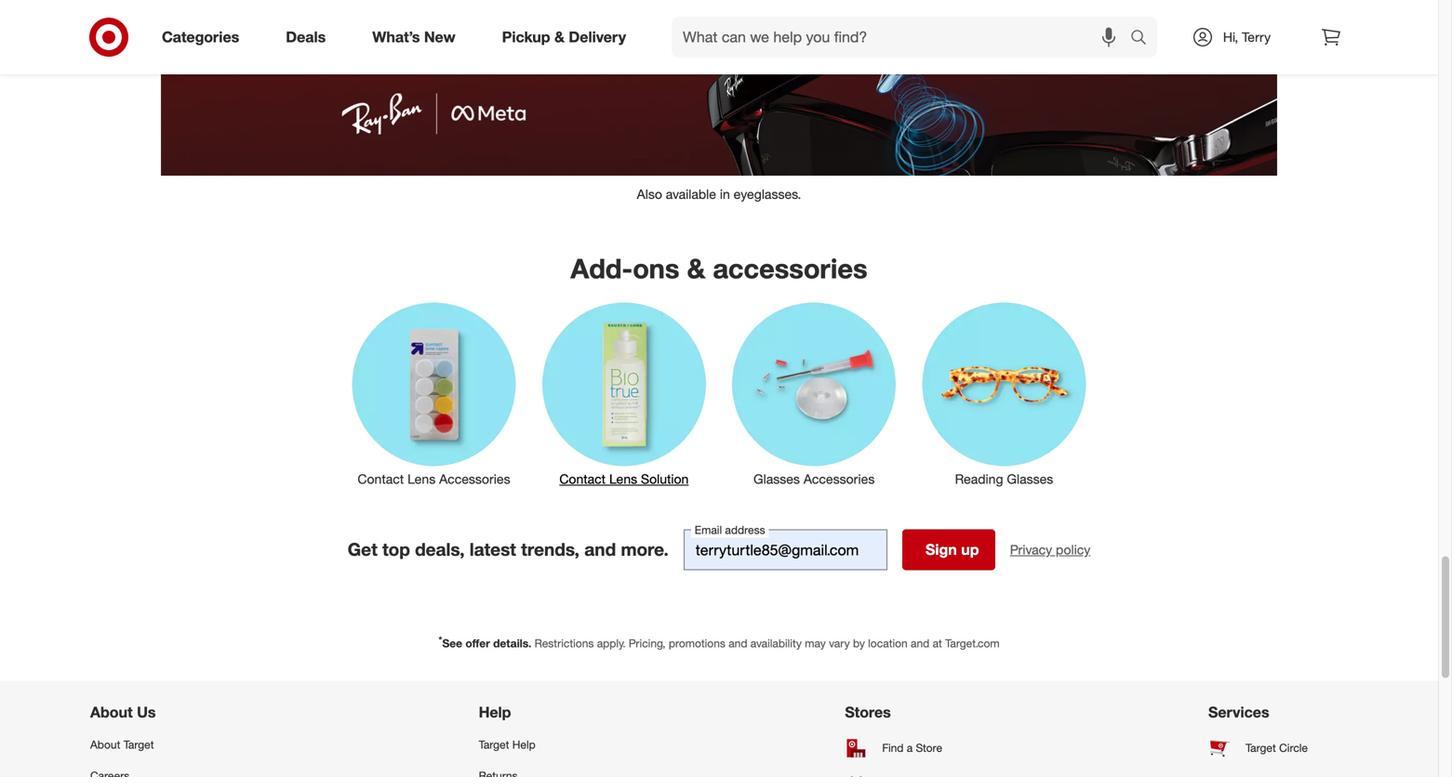 Task type: describe. For each thing, give the bounding box(es) containing it.
in
[[720, 186, 730, 202]]

find a store
[[882, 742, 942, 756]]

sign up button
[[902, 530, 995, 571]]

privacy policy link
[[1010, 541, 1091, 560]]

of
[[443, 47, 458, 69]]

target circle link
[[1209, 730, 1348, 767]]

about target link
[[90, 730, 231, 761]]

deals
[[286, 28, 326, 46]]

promotions
[[669, 637, 726, 651]]

contact lens accessories link
[[339, 299, 529, 489]]

trends,
[[521, 539, 580, 561]]

1 accessories from the left
[[439, 471, 510, 488]]

1 horizontal spatial and
[[729, 637, 747, 651]]

circle
[[1279, 742, 1308, 756]]

about for about target
[[90, 738, 120, 752]]

about us
[[90, 704, 156, 722]]

glasses.
[[513, 47, 576, 69]]

1 horizontal spatial help
[[512, 738, 536, 752]]

target help
[[479, 738, 536, 752]]

search button
[[1122, 17, 1167, 61]]

latest
[[470, 539, 516, 561]]

deals link
[[270, 17, 349, 58]]

top
[[382, 539, 410, 561]]

services
[[1209, 704, 1270, 722]]

privacy
[[1010, 542, 1052, 558]]

get
[[348, 539, 377, 561]]

about target
[[90, 738, 154, 752]]

hi,
[[1223, 29, 1238, 45]]

target for target circle
[[1246, 742, 1276, 756]]

availability
[[751, 637, 802, 651]]

contact for contact lens accessories
[[358, 471, 404, 488]]

contact for contact lens solution
[[559, 471, 606, 488]]

pricing,
[[629, 637, 666, 651]]

get top deals, latest trends, and more.
[[348, 539, 669, 561]]

search
[[1122, 30, 1167, 48]]

sign
[[926, 541, 957, 559]]

new
[[424, 28, 456, 46]]

0 horizontal spatial target
[[123, 738, 154, 752]]

terry
[[1242, 29, 1271, 45]]

next
[[316, 47, 350, 69]]

offer
[[465, 637, 490, 651]]

generation
[[355, 47, 438, 69]]

also
[[637, 186, 662, 202]]

2 accessories from the left
[[804, 471, 875, 488]]

available
[[666, 186, 716, 202]]

lens for solution
[[609, 471, 637, 488]]

vary
[[829, 637, 850, 651]]

reading glasses
[[955, 471, 1053, 488]]

ray-ban stories. rayban and meta logo image
[[161, 0, 1277, 176]]

*
[[439, 635, 442, 646]]

reading glasses link
[[909, 299, 1099, 489]]

pickup
[[502, 28, 550, 46]]

see
[[442, 637, 462, 651]]



Task type: locate. For each thing, give the bounding box(es) containing it.
about down about us
[[90, 738, 120, 752]]

target for target help
[[479, 738, 509, 752]]

contact lens solution link
[[529, 299, 719, 489]]

2 lens from the left
[[609, 471, 637, 488]]

deals,
[[415, 539, 465, 561]]

find a store link
[[845, 730, 960, 767]]

us
[[137, 704, 156, 722]]

1 about from the top
[[90, 704, 133, 722]]

what's new link
[[357, 17, 479, 58]]

0 vertical spatial help
[[479, 704, 511, 722]]

smart
[[463, 47, 508, 69]]

1 lens from the left
[[408, 471, 436, 488]]

the next generation of smart glasses.
[[282, 47, 576, 69]]

0 horizontal spatial glasses
[[754, 471, 800, 488]]

lens
[[408, 471, 436, 488], [609, 471, 637, 488]]

pickup & delivery link
[[486, 17, 649, 58]]

stores
[[845, 704, 891, 722]]

0 vertical spatial &
[[554, 28, 565, 46]]

and
[[584, 539, 616, 561], [729, 637, 747, 651], [911, 637, 930, 651]]

1 horizontal spatial glasses
[[1007, 471, 1053, 488]]

1 vertical spatial help
[[512, 738, 536, 752]]

delivery
[[569, 28, 626, 46]]

help
[[479, 704, 511, 722], [512, 738, 536, 752]]

and left availability
[[729, 637, 747, 651]]

glasses
[[754, 471, 800, 488], [1007, 471, 1053, 488]]

1 vertical spatial about
[[90, 738, 120, 752]]

0 horizontal spatial accessories
[[439, 471, 510, 488]]

1 horizontal spatial accessories
[[804, 471, 875, 488]]

ons
[[633, 252, 680, 285]]

2 glasses from the left
[[1007, 471, 1053, 488]]

what's
[[372, 28, 420, 46]]

target
[[123, 738, 154, 752], [479, 738, 509, 752], [1246, 742, 1276, 756]]

contact up trends,
[[559, 471, 606, 488]]

find
[[882, 742, 904, 756]]

may
[[805, 637, 826, 651]]

apply.
[[597, 637, 626, 651]]

target.com
[[945, 637, 1000, 651]]

None text field
[[684, 530, 887, 571]]

lens for accessories
[[408, 471, 436, 488]]

target circle
[[1246, 742, 1308, 756]]

glasses accessories
[[754, 471, 875, 488]]

add-
[[571, 252, 633, 285]]

& right ons
[[687, 252, 706, 285]]

accessories
[[439, 471, 510, 488], [804, 471, 875, 488]]

2 horizontal spatial target
[[1246, 742, 1276, 756]]

about up about target
[[90, 704, 133, 722]]

1 vertical spatial &
[[687, 252, 706, 285]]

up
[[961, 541, 979, 559]]

contact lens accessories
[[358, 471, 510, 488]]

1 horizontal spatial lens
[[609, 471, 637, 488]]

details.
[[493, 637, 532, 651]]

1 horizontal spatial contact
[[559, 471, 606, 488]]

2 horizontal spatial and
[[911, 637, 930, 651]]

policy
[[1056, 542, 1091, 558]]

restrictions
[[535, 637, 594, 651]]

hi, terry
[[1223, 29, 1271, 45]]

1 horizontal spatial target
[[479, 738, 509, 752]]

and left the at
[[911, 637, 930, 651]]

eyeglasses.
[[734, 186, 801, 202]]

privacy policy
[[1010, 542, 1091, 558]]

0 vertical spatial about
[[90, 704, 133, 722]]

What can we help you find? suggestions appear below search field
[[672, 17, 1135, 58]]

lens up deals,
[[408, 471, 436, 488]]

contact up top
[[358, 471, 404, 488]]

lens left solution
[[609, 471, 637, 488]]

more.
[[621, 539, 669, 561]]

contact lens solution
[[559, 471, 689, 488]]

reading
[[955, 471, 1003, 488]]

categories link
[[146, 17, 263, 58]]

0 horizontal spatial &
[[554, 28, 565, 46]]

at
[[933, 637, 942, 651]]

1 glasses from the left
[[754, 471, 800, 488]]

about
[[90, 704, 133, 722], [90, 738, 120, 752]]

the
[[282, 47, 311, 69]]

0 horizontal spatial and
[[584, 539, 616, 561]]

glasses accessories link
[[719, 299, 909, 489]]

0 horizontal spatial help
[[479, 704, 511, 722]]

location
[[868, 637, 908, 651]]

store
[[916, 742, 942, 756]]

sign up
[[926, 541, 979, 559]]

0 horizontal spatial lens
[[408, 471, 436, 488]]

1 horizontal spatial &
[[687, 252, 706, 285]]

1 contact from the left
[[358, 471, 404, 488]]

2 contact from the left
[[559, 471, 606, 488]]

contact
[[358, 471, 404, 488], [559, 471, 606, 488]]

also available in eyeglasses.
[[637, 186, 801, 202]]

add-ons & accessories
[[571, 252, 868, 285]]

& up glasses.
[[554, 28, 565, 46]]

pickup & delivery
[[502, 28, 626, 46]]

target help link
[[479, 730, 597, 761]]

by
[[853, 637, 865, 651]]

about for about us
[[90, 704, 133, 722]]

* see offer details. restrictions apply. pricing, promotions and availability may vary by location and at target.com
[[439, 635, 1000, 651]]

the next generation of smart glasses. link
[[150, 0, 1277, 176]]

2 about from the top
[[90, 738, 120, 752]]

a
[[907, 742, 913, 756]]

solution
[[641, 471, 689, 488]]

categories
[[162, 28, 239, 46]]

what's new
[[372, 28, 456, 46]]

accessories
[[713, 252, 868, 285]]

0 horizontal spatial contact
[[358, 471, 404, 488]]

&
[[554, 28, 565, 46], [687, 252, 706, 285]]

and left more.
[[584, 539, 616, 561]]



Task type: vqa. For each thing, say whether or not it's contained in the screenshot.
bottom price:
no



